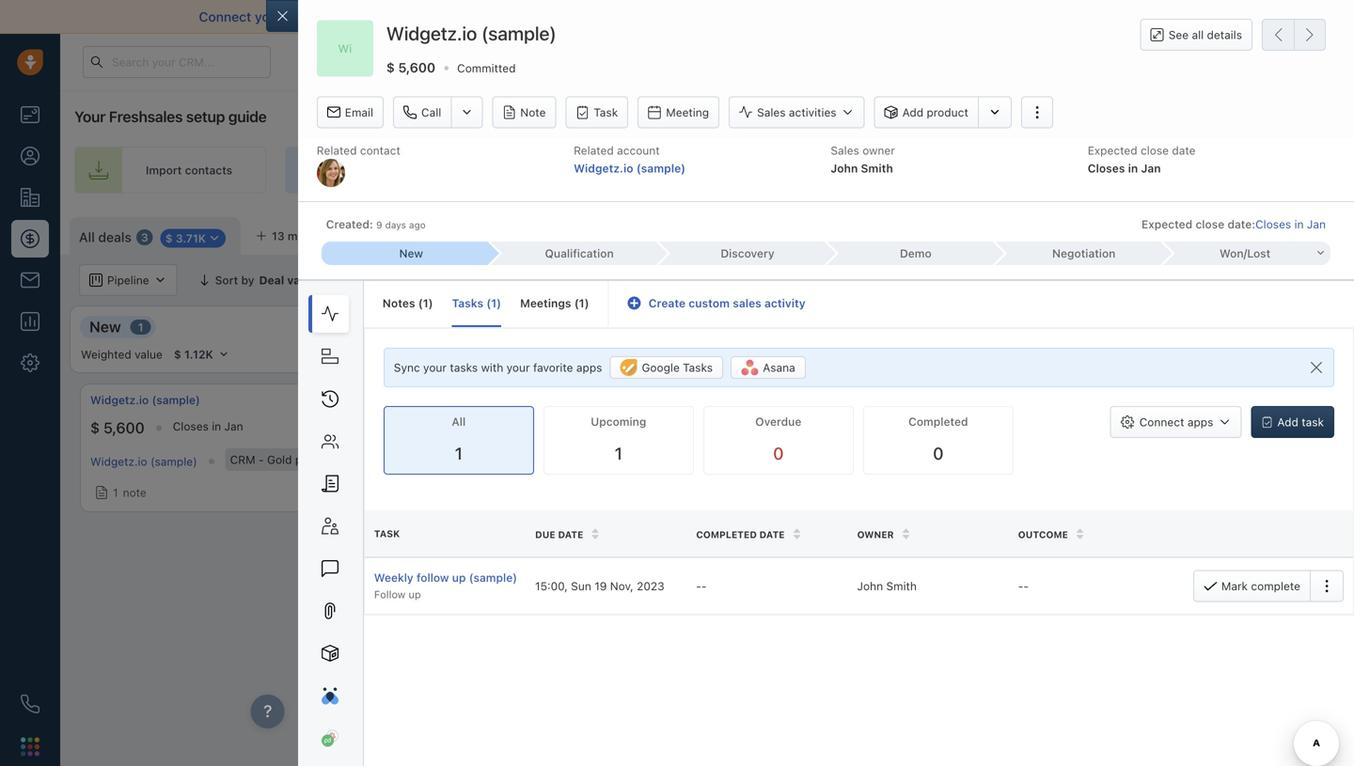 Task type: describe. For each thing, give the bounding box(es) containing it.
) for notes ( 1 )
[[429, 297, 433, 310]]

connect your mailbox to improve deliverability and enable 2-way sync of email conversations.
[[199, 9, 780, 24]]

1 techcave from the top
[[1281, 394, 1332, 407]]

related for related account widgetz.io (sample)
[[574, 144, 614, 157]]

your right with
[[507, 361, 530, 374]]

2-
[[562, 9, 576, 24]]

route leads to your team link
[[760, 147, 1001, 194]]

2 techcave (sam from the top
[[1281, 455, 1354, 468]]

created:
[[326, 218, 373, 231]]

meeting button
[[638, 97, 720, 129]]

(sample) up closes in jan
[[152, 394, 200, 407]]

email button
[[317, 97, 384, 129]]

5,600 inside the widgetz.io (sample) dialog
[[398, 60, 436, 75]]

email
[[652, 9, 685, 24]]

discovery link
[[658, 242, 826, 265]]

team inside route leads to your team link
[[940, 164, 967, 177]]

monthly
[[321, 453, 364, 466]]

1 vertical spatial john
[[857, 580, 883, 593]]

1 down upcoming
[[615, 444, 623, 464]]

nov,
[[610, 580, 634, 593]]

add left 'task'
[[1278, 416, 1299, 429]]

1 down 3
[[138, 321, 144, 334]]

0 vertical spatial apps
[[576, 361, 602, 374]]

add left product
[[902, 106, 924, 119]]

expected for expected close date:
[[1142, 218, 1193, 231]]

0 vertical spatial widgetz.io (sample) link
[[574, 162, 686, 175]]

(sample) right monthly
[[367, 453, 414, 466]]

new link
[[321, 242, 490, 265]]

2 acme inc (sample) from the top
[[396, 453, 495, 466]]

create custom sales activity
[[649, 297, 806, 310]]

import contacts link
[[74, 147, 266, 194]]

$ for widgetz.io (sample)
[[90, 419, 100, 437]]

your freshsales setup guide
[[74, 108, 267, 126]]

details
[[1207, 28, 1242, 41]]

closes in jan link
[[1256, 216, 1326, 232]]

created: 9 days ago
[[326, 218, 426, 231]]

with
[[481, 361, 503, 374]]

see all details button
[[1141, 19, 1253, 51]]

1 vertical spatial discovery
[[698, 318, 768, 336]]

1 vertical spatial 5,600
[[104, 419, 145, 437]]

1 down all deal owners button
[[491, 297, 497, 310]]

(sample) inside the weekly follow up (sample) follow up
[[469, 571, 517, 584]]

sync
[[604, 9, 633, 24]]

phone image
[[21, 695, 40, 714]]

mailbox
[[286, 9, 334, 24]]

2 vertical spatial jan
[[224, 420, 243, 433]]

date:
[[1228, 218, 1256, 231]]

owners
[[528, 274, 568, 287]]

1 vertical spatial (sam
[[1334, 455, 1354, 468]]

all for deals
[[79, 230, 95, 245]]

crm
[[230, 453, 255, 466]]

close image
[[1326, 12, 1336, 22]]

widgetz.io (sample) inside dialog
[[386, 22, 557, 44]]

see all details
[[1169, 28, 1242, 41]]

route leads to your team
[[831, 164, 967, 177]]

mark complete
[[1222, 580, 1301, 593]]

sales for sales owner john smith
[[831, 144, 859, 157]]

favorite
[[533, 361, 573, 374]]

see
[[1169, 28, 1189, 41]]

all deals link
[[79, 228, 132, 247]]

0 horizontal spatial task
[[374, 529, 400, 539]]

contact
[[360, 144, 401, 157]]

connect your mailbox link
[[199, 9, 338, 24]]

weekly follow up (sample) link
[[374, 569, 517, 586]]

⌘ o
[[346, 229, 368, 243]]

container_wx8msf4aqz5i3rn1 image for 1
[[95, 486, 108, 500]]

forecasting
[[1168, 274, 1232, 287]]

task button
[[566, 97, 628, 129]]

task inside button
[[594, 106, 618, 119]]

due
[[535, 529, 556, 540]]

google tasks
[[642, 361, 713, 374]]

add task
[[1278, 416, 1324, 429]]

) for tasks ( 1 )
[[497, 297, 501, 310]]

deals for import
[[1182, 227, 1212, 240]]

(sample) up "committed"
[[482, 22, 557, 44]]

all deals 3
[[79, 230, 148, 245]]

qualification link
[[490, 242, 658, 265]]

2 vertical spatial widgetz.io (sample)
[[90, 455, 197, 468]]

follow
[[374, 589, 406, 601]]

0 horizontal spatial to
[[338, 9, 350, 24]]

related account widgetz.io (sample)
[[574, 144, 686, 175]]

create custom sales activity link
[[628, 297, 806, 310]]

wi
[[338, 42, 352, 55]]

committed
[[457, 61, 516, 75]]

(sample) down closes in nov
[[448, 453, 495, 466]]

task
[[1302, 416, 1324, 429]]

upcoming
[[591, 415, 646, 428]]

) for meetings ( 1 )
[[585, 297, 589, 310]]

2 vertical spatial widgetz.io (sample) link
[[90, 455, 197, 468]]

1 vertical spatial widgetz.io (sample) link
[[90, 392, 200, 408]]

negotiation inside the widgetz.io (sample) dialog
[[1052, 247, 1116, 260]]

o
[[359, 229, 368, 243]]

google tasks button
[[610, 357, 723, 379]]

13 more...
[[272, 229, 326, 243]]

$ 5,600 inside the widgetz.io (sample) dialog
[[386, 60, 436, 75]]

due date
[[535, 529, 583, 540]]

completed date
[[696, 529, 785, 540]]

way
[[576, 9, 600, 24]]

1 horizontal spatial and
[[1145, 274, 1165, 287]]

1 horizontal spatial add deal
[[1100, 405, 1147, 418]]

jan for expected close date closes in jan
[[1141, 162, 1161, 175]]

0 vertical spatial and
[[490, 9, 513, 24]]

0 vertical spatial sales
[[1131, 164, 1159, 177]]

applied
[[400, 274, 440, 287]]

add right overdue
[[809, 405, 831, 418]]

tasks inside button
[[683, 361, 713, 374]]

google
[[642, 361, 680, 374]]

your
[[74, 108, 106, 126]]

demo link
[[826, 242, 994, 265]]

completed for completed
[[909, 415, 968, 428]]

1 techcave (sam from the top
[[1281, 394, 1354, 407]]

/
[[1244, 247, 1247, 260]]

john smith
[[857, 580, 917, 593]]

meetings ( 1 )
[[520, 297, 589, 310]]

from
[[1105, 9, 1134, 24]]

enable
[[517, 9, 558, 24]]

date inside expected close date closes in jan
[[1172, 144, 1196, 157]]

closes in jan
[[173, 420, 243, 433]]

quotas and forecasting
[[1102, 274, 1232, 287]]

1 horizontal spatial up
[[452, 571, 466, 584]]

1 filter applied button
[[330, 264, 452, 296]]

1 vertical spatial widgetz.io (sample)
[[90, 394, 200, 407]]

1 down tasks ( 1 )
[[501, 321, 506, 334]]

container_wx8msf4aqz5i3rn1 image for all deal owners button
[[464, 274, 477, 287]]

your for invite your team
[[633, 164, 657, 177]]

1 horizontal spatial to
[[898, 164, 909, 177]]

1 vertical spatial negotiation
[[1279, 318, 1354, 336]]

smith inside sales owner john smith
[[861, 162, 893, 175]]

( for notes
[[418, 297, 423, 310]]

0 vertical spatial tasks
[[452, 297, 484, 310]]

deal inside all deal owners button
[[502, 274, 525, 287]]

note
[[123, 486, 147, 500]]

have
[[1024, 9, 1053, 24]]

( for meetings
[[574, 297, 579, 310]]

sun
[[571, 580, 591, 593]]

widgetz.io (sample) dialog
[[266, 0, 1354, 767]]

1 down "applied"
[[423, 297, 429, 310]]

note
[[520, 106, 546, 119]]

your for sync your tasks with your favorite apps
[[423, 361, 447, 374]]

add up search field
[[1288, 227, 1309, 240]]

all inside the widgetz.io (sample) dialog
[[452, 415, 466, 428]]

close for date
[[1141, 144, 1169, 157]]

import contacts
[[146, 164, 232, 177]]

in inside expected close date closes in jan
[[1128, 162, 1138, 175]]

( for tasks
[[487, 297, 491, 310]]

new inside the widgetz.io (sample) dialog
[[399, 247, 423, 260]]

freshworks switcher image
[[21, 738, 40, 756]]

import for import deals
[[1143, 227, 1179, 240]]

connect for connect apps
[[1140, 416, 1185, 429]]

tasks
[[450, 361, 478, 374]]

expected close date closes in jan
[[1088, 144, 1196, 175]]

0 vertical spatial (sam
[[1335, 394, 1354, 407]]

plan
[[295, 453, 318, 466]]

qualification inside the widgetz.io (sample) dialog
[[545, 247, 614, 260]]

discovery inside the widgetz.io (sample) dialog
[[721, 247, 775, 260]]

don't
[[988, 9, 1020, 24]]

notes ( 1 )
[[383, 297, 433, 310]]

⌘
[[346, 229, 356, 243]]



Task type: locate. For each thing, give the bounding box(es) containing it.
2 ( from the left
[[487, 297, 491, 310]]

0 horizontal spatial connect
[[199, 9, 251, 24]]

2 acme inc (sample) link from the top
[[396, 453, 495, 466]]

close inside expected close date closes in jan
[[1141, 144, 1169, 157]]

2 inc from the top
[[429, 453, 445, 466]]

1 left note at bottom
[[113, 486, 118, 500]]

container_wx8msf4aqz5i3rn1 image up tasks ( 1 )
[[464, 274, 477, 287]]

mark complete button
[[1193, 570, 1310, 602]]

acme inc (sample) down the tasks
[[396, 394, 497, 407]]

widgetz.io (sample) up closes in jan
[[90, 394, 200, 407]]

0 vertical spatial acme inc (sample) link
[[396, 392, 497, 408]]

0 horizontal spatial expected
[[1088, 144, 1138, 157]]

related up invite on the left of page
[[574, 144, 614, 157]]

no products
[[528, 453, 594, 466]]

0 vertical spatial import
[[146, 164, 182, 177]]

email
[[345, 106, 373, 119]]

your right sync
[[423, 361, 447, 374]]

2 techcave from the top
[[1281, 455, 1331, 468]]

2 techcave (sam link from the top
[[1281, 455, 1354, 468]]

sequence
[[1162, 164, 1215, 177]]

apps left add task button
[[1188, 416, 1214, 429]]

1 vertical spatial container_wx8msf4aqz5i3rn1 image
[[95, 486, 108, 500]]

closes
[[1088, 162, 1125, 175], [1256, 218, 1292, 231], [173, 420, 209, 433], [463, 420, 499, 433]]

$ 5,600 up the call button
[[386, 60, 436, 75]]

0 horizontal spatial import
[[146, 164, 182, 177]]

acme right monthly
[[396, 453, 426, 466]]

discovery down the create custom sales activity
[[698, 318, 768, 336]]

Search your CRM... text field
[[83, 46, 271, 78]]

add left connect apps at the right
[[1100, 405, 1121, 418]]

expected for expected close date
[[1088, 144, 1138, 157]]

1 team from the left
[[660, 164, 687, 177]]

custom
[[689, 297, 730, 310]]

weekly
[[374, 571, 414, 584]]

1 note
[[113, 486, 147, 500]]

import deals
[[1143, 227, 1212, 240]]

0 horizontal spatial apps
[[576, 361, 602, 374]]

all inside button
[[485, 274, 499, 287]]

2 ) from the left
[[497, 297, 501, 310]]

import deals button
[[1118, 217, 1221, 249]]

so you don't have to start from scratch.
[[943, 9, 1188, 24]]

0 horizontal spatial and
[[490, 9, 513, 24]]

discovery
[[721, 247, 775, 260], [698, 318, 768, 336]]

1 ( from the left
[[418, 297, 423, 310]]

team down product
[[940, 164, 967, 177]]

expected up create sales sequence
[[1088, 144, 1138, 157]]

1 container_wx8msf4aqz5i3rn1 image from the left
[[342, 274, 355, 287]]

1 -- from the left
[[696, 580, 707, 593]]

0 vertical spatial up
[[452, 571, 466, 584]]

invite
[[600, 164, 630, 177]]

crm - gold plan monthly (sample)
[[230, 453, 414, 466]]

(sample) down closes in jan
[[150, 455, 197, 468]]

3 ( from the left
[[574, 297, 579, 310]]

asana
[[763, 361, 795, 374]]

acme
[[396, 394, 427, 407], [396, 453, 426, 466]]

$ 5,600
[[386, 60, 436, 75], [90, 419, 145, 437]]

0 horizontal spatial all
[[79, 230, 95, 245]]

all
[[79, 230, 95, 245], [485, 274, 499, 287], [452, 415, 466, 428]]

) right meetings
[[585, 297, 589, 310]]

1 horizontal spatial task
[[594, 106, 618, 119]]

owner
[[857, 529, 894, 540]]

container_wx8msf4aqz5i3rn1 image for add deal
[[791, 405, 804, 419]]

create left sequence
[[1091, 164, 1127, 177]]

import for import contacts
[[146, 164, 182, 177]]

0 horizontal spatial --
[[696, 580, 707, 593]]

add deal
[[1288, 227, 1336, 240], [809, 405, 857, 418], [1100, 405, 1147, 418]]

widgetz.io (sample) link up closes in jan
[[90, 392, 200, 408]]

close up create sales sequence
[[1141, 144, 1169, 157]]

1 vertical spatial close
[[1196, 218, 1225, 231]]

sales inside sales owner john smith
[[831, 144, 859, 157]]

0 vertical spatial completed
[[909, 415, 968, 428]]

jan up crm
[[224, 420, 243, 433]]

2 related from the left
[[574, 144, 614, 157]]

sales
[[1131, 164, 1159, 177], [733, 297, 762, 310]]

1 acme inc (sample) from the top
[[396, 394, 497, 407]]

and right quotas
[[1145, 274, 1165, 287]]

widgetz.io inside related account widgetz.io (sample)
[[574, 162, 633, 175]]

$ for techcave (sam
[[1281, 419, 1290, 437]]

john inside sales owner john smith
[[831, 162, 858, 175]]

related inside related account widgetz.io (sample)
[[574, 144, 614, 157]]

sales activities button
[[729, 97, 874, 129], [729, 97, 865, 129]]

0 horizontal spatial container_wx8msf4aqz5i3rn1 image
[[342, 274, 355, 287]]

your left mailbox
[[255, 9, 283, 24]]

2 team from the left
[[940, 164, 967, 177]]

create for create sales sequence
[[1091, 164, 1127, 177]]

contacts
[[185, 164, 232, 177]]

0 vertical spatial jan
[[1141, 162, 1161, 175]]

to
[[338, 9, 350, 24], [1056, 9, 1069, 24], [898, 164, 909, 177]]

related contact
[[317, 144, 401, 157]]

your inside the invite your team link
[[633, 164, 657, 177]]

up down the follow at the left of page
[[409, 589, 421, 601]]

overdue
[[755, 415, 802, 428]]

1 horizontal spatial qualification
[[545, 247, 614, 260]]

date for due date
[[558, 529, 583, 540]]

1 right meetings
[[579, 297, 585, 310]]

1 horizontal spatial sales
[[831, 144, 859, 157]]

1 vertical spatial sales
[[733, 297, 762, 310]]

task up account
[[594, 106, 618, 119]]

add deal inside button
[[1288, 227, 1336, 240]]

1 vertical spatial techcave (sam
[[1281, 455, 1354, 468]]

0 horizontal spatial )
[[429, 297, 433, 310]]

(sam right add task button
[[1335, 394, 1354, 407]]

2 horizontal spatial container_wx8msf4aqz5i3rn1 image
[[1085, 274, 1098, 287]]

0 vertical spatial new
[[399, 247, 423, 260]]

0 horizontal spatial $ 5,600
[[90, 419, 145, 437]]

1 horizontal spatial create
[[1091, 164, 1127, 177]]

1 horizontal spatial container_wx8msf4aqz5i3rn1 image
[[464, 274, 477, 287]]

container_wx8msf4aqz5i3rn1 image inside quotas and forecasting link
[[1085, 274, 1098, 287]]

sales left activity
[[733, 297, 762, 310]]

( right the notes
[[418, 297, 423, 310]]

connect apps button
[[1110, 406, 1242, 438], [1110, 406, 1242, 438]]

1 ) from the left
[[429, 297, 433, 310]]

so
[[943, 9, 958, 24]]

widgetz.io (sample) link up note at bottom
[[90, 455, 197, 468]]

acme inc (sample)
[[396, 394, 497, 407], [396, 453, 495, 466]]

phone element
[[11, 686, 49, 723]]

1 vertical spatial expected
[[1142, 218, 1193, 231]]

create
[[1091, 164, 1127, 177], [649, 297, 686, 310]]

1 inside button
[[363, 274, 368, 287]]

widgetz.io
[[386, 22, 477, 44], [574, 162, 633, 175], [90, 394, 149, 407], [90, 455, 147, 468]]

owner
[[863, 144, 895, 157]]

date for completed date
[[760, 529, 785, 540]]

0 vertical spatial 5,600
[[398, 60, 436, 75]]

1 vertical spatial completed
[[696, 529, 757, 540]]

(sample) down the tasks
[[449, 394, 497, 407]]

9
[[376, 219, 382, 230]]

create sales sequence
[[1091, 164, 1215, 177]]

your right the leads
[[912, 164, 937, 177]]

weekly follow up (sample) follow up
[[374, 571, 517, 601]]

container_wx8msf4aqz5i3rn1 image
[[791, 405, 804, 419], [95, 486, 108, 500]]

deal
[[1312, 227, 1336, 240], [502, 274, 525, 287], [834, 405, 857, 418], [1124, 405, 1147, 418]]

acme down sync
[[396, 394, 427, 407]]

create for create custom sales activity
[[649, 297, 686, 310]]

jan for expected close date: closes in jan
[[1307, 218, 1326, 231]]

0 horizontal spatial create
[[649, 297, 686, 310]]

sales up route
[[831, 144, 859, 157]]

1 vertical spatial qualification
[[394, 318, 484, 336]]

container_wx8msf4aqz5i3rn1 image left 1 note on the bottom of the page
[[95, 486, 108, 500]]

0 vertical spatial connect
[[199, 9, 251, 24]]

note button
[[492, 97, 556, 129]]

3 ) from the left
[[585, 297, 589, 310]]

1 filter applied
[[363, 274, 440, 287]]

acme inc (sample) link down the tasks
[[396, 392, 497, 408]]

of
[[636, 9, 649, 24]]

and left enable
[[490, 9, 513, 24]]

2 horizontal spatial $
[[1281, 419, 1290, 437]]

1 horizontal spatial apps
[[1188, 416, 1214, 429]]

products
[[546, 453, 594, 466]]

1 vertical spatial $ 5,600
[[90, 419, 145, 437]]

call button
[[393, 97, 451, 129]]

1 vertical spatial jan
[[1307, 218, 1326, 231]]

connect for connect your mailbox to improve deliverability and enable 2-way sync of email conversations.
[[199, 9, 251, 24]]

all down the tasks
[[452, 415, 466, 428]]

techcave (sam link down 3,200
[[1281, 455, 1354, 468]]

to right the leads
[[898, 164, 909, 177]]

2 horizontal spatial jan
[[1307, 218, 1326, 231]]

techcave up the add task
[[1281, 394, 1332, 407]]

1 vertical spatial connect
[[1140, 416, 1185, 429]]

1 horizontal spatial all
[[452, 415, 466, 428]]

activity
[[765, 297, 806, 310]]

$ 3,200
[[1281, 419, 1335, 437]]

jan inside expected close date closes in jan
[[1141, 162, 1161, 175]]

gold
[[267, 453, 292, 466]]

container_wx8msf4aqz5i3rn1 image
[[342, 274, 355, 287], [464, 274, 477, 287], [1085, 274, 1098, 287]]

sales inside the widgetz.io (sample) dialog
[[733, 297, 762, 310]]

(
[[418, 297, 423, 310], [487, 297, 491, 310], [574, 297, 579, 310]]

team down meeting button
[[660, 164, 687, 177]]

1 vertical spatial apps
[[1188, 416, 1214, 429]]

1 horizontal spatial team
[[940, 164, 967, 177]]

2 container_wx8msf4aqz5i3rn1 image from the left
[[464, 274, 477, 287]]

tasks down all deal owners button
[[452, 297, 484, 310]]

2 -- from the left
[[1018, 580, 1029, 593]]

1 vertical spatial all
[[485, 274, 499, 287]]

closes inside expected close date closes in jan
[[1088, 162, 1125, 175]]

to left start
[[1056, 9, 1069, 24]]

3 container_wx8msf4aqz5i3rn1 image from the left
[[1085, 274, 1098, 287]]

new down all deals link
[[89, 318, 121, 336]]

) down "applied"
[[429, 297, 433, 310]]

expected close date: closes in jan
[[1142, 218, 1326, 231]]

import deals group
[[1118, 217, 1253, 249]]

conversations.
[[689, 9, 780, 24]]

qualification down notes ( 1 )
[[394, 318, 484, 336]]

completed for completed date
[[696, 529, 757, 540]]

follow
[[417, 571, 449, 584]]

expected down create sales sequence
[[1142, 218, 1193, 231]]

3
[[141, 231, 148, 244]]

techcave (sam down 3,200
[[1281, 455, 1354, 468]]

1 vertical spatial inc
[[429, 453, 445, 466]]

-- right 2023
[[696, 580, 707, 593]]

qualification up owners
[[545, 247, 614, 260]]

1 horizontal spatial import
[[1143, 227, 1179, 240]]

-- down outcome
[[1018, 580, 1029, 593]]

5,600 up the call button
[[398, 60, 436, 75]]

and
[[490, 9, 513, 24], [1145, 274, 1165, 287]]

0 vertical spatial acme inc (sample)
[[396, 394, 497, 407]]

techcave (sam link up 'task'
[[1281, 392, 1354, 408]]

0 horizontal spatial new
[[89, 318, 121, 336]]

import left contacts at left
[[146, 164, 182, 177]]

$ 5,600 up 1 note on the bottom of the page
[[90, 419, 145, 437]]

to up wi
[[338, 9, 350, 24]]

discovery up the create custom sales activity
[[721, 247, 775, 260]]

1 vertical spatial import
[[1143, 227, 1179, 240]]

0 vertical spatial sales
[[757, 106, 786, 119]]

expected inside expected close date closes in jan
[[1088, 144, 1138, 157]]

0 horizontal spatial sales
[[733, 297, 762, 310]]

1 horizontal spatial expected
[[1142, 218, 1193, 231]]

sales for sales activities
[[757, 106, 786, 119]]

your for connect your mailbox to improve deliverability and enable 2-way sync of email conversations.
[[255, 9, 283, 24]]

1 horizontal spatial deals
[[1182, 227, 1212, 240]]

complete
[[1251, 580, 1301, 593]]

0 horizontal spatial tasks
[[452, 297, 484, 310]]

import up quotas and forecasting
[[1143, 227, 1179, 240]]

acme inc (sample) link for no products
[[396, 453, 495, 466]]

won / lost
[[1220, 247, 1271, 260]]

(sam down 3,200
[[1334, 455, 1354, 468]]

deal inside add deal button
[[1312, 227, 1336, 240]]

asana button
[[731, 357, 806, 379]]

2 horizontal spatial date
[[1172, 144, 1196, 157]]

1 horizontal spatial $ 5,600
[[386, 60, 436, 75]]

import inside button
[[1143, 227, 1179, 240]]

techcave (sam up 'task'
[[1281, 394, 1354, 407]]

1 vertical spatial sales
[[831, 144, 859, 157]]

up right the follow at the left of page
[[452, 571, 466, 584]]

inc inside acme inc (sample) link
[[430, 394, 446, 407]]

techcave down $ 3,200
[[1281, 455, 1331, 468]]

acme inc (sample) link for closes in nov
[[396, 392, 497, 408]]

all deal owners button
[[452, 264, 580, 296]]

quotas and forecasting link
[[1085, 264, 1251, 296]]

up
[[452, 571, 466, 584], [409, 589, 421, 601]]

1 horizontal spatial jan
[[1141, 162, 1161, 175]]

1 horizontal spatial demo
[[988, 318, 1030, 336]]

all
[[1192, 28, 1204, 41]]

(sample) left 15:00,
[[469, 571, 517, 584]]

sales activities
[[757, 106, 837, 119]]

1 vertical spatial smith
[[886, 580, 917, 593]]

container_wx8msf4aqz5i3rn1 image inside all deal owners button
[[464, 274, 477, 287]]

1 vertical spatial task
[[374, 529, 400, 539]]

close for date:
[[1196, 218, 1225, 231]]

negotiation down search field
[[1279, 318, 1354, 336]]

1 left filter
[[363, 274, 368, 287]]

0 horizontal spatial $
[[90, 419, 100, 437]]

1 horizontal spatial (
[[487, 297, 491, 310]]

) down all deal owners button
[[497, 297, 501, 310]]

demo
[[900, 247, 932, 260], [988, 318, 1030, 336]]

lost
[[1247, 247, 1271, 260]]

0 horizontal spatial container_wx8msf4aqz5i3rn1 image
[[95, 486, 108, 500]]

apps right the favorite
[[576, 361, 602, 374]]

mark
[[1222, 580, 1248, 593]]

notes
[[383, 297, 415, 310]]

15:00,
[[535, 580, 568, 593]]

jan
[[1141, 162, 1161, 175], [1307, 218, 1326, 231], [224, 420, 243, 433]]

1 acme inc (sample) link from the top
[[396, 392, 497, 408]]

tasks right 'google'
[[683, 361, 713, 374]]

0 vertical spatial close
[[1141, 144, 1169, 157]]

container_wx8msf4aqz5i3rn1 image for 1 filter applied button
[[342, 274, 355, 287]]

your inside route leads to your team link
[[912, 164, 937, 177]]

scratch.
[[1138, 9, 1188, 24]]

in
[[1128, 162, 1138, 175], [1295, 218, 1304, 231], [212, 420, 221, 433], [502, 420, 512, 433]]

related for related contact
[[317, 144, 357, 157]]

0 vertical spatial widgetz.io (sample)
[[386, 22, 557, 44]]

john down owner
[[857, 580, 883, 593]]

0 vertical spatial acme
[[396, 394, 427, 407]]

acme inside acme inc (sample) link
[[396, 394, 427, 407]]

add
[[902, 106, 924, 119], [1288, 227, 1309, 240], [809, 405, 831, 418], [1100, 405, 1121, 418], [1278, 416, 1299, 429]]

0 vertical spatial techcave (sam
[[1281, 394, 1354, 407]]

team
[[660, 164, 687, 177], [940, 164, 967, 177]]

2 vertical spatial all
[[452, 415, 466, 428]]

container_wx8msf4aqz5i3rn1 image left filter
[[342, 274, 355, 287]]

all for deal
[[485, 274, 499, 287]]

1 horizontal spatial close
[[1196, 218, 1225, 231]]

all up tasks ( 1 )
[[485, 274, 499, 287]]

1 inc from the top
[[430, 394, 446, 407]]

2 horizontal spatial all
[[485, 274, 499, 287]]

1 related from the left
[[317, 144, 357, 157]]

( down all deal owners button
[[487, 297, 491, 310]]

0 horizontal spatial jan
[[224, 420, 243, 433]]

5,600 up 1 note on the bottom of the page
[[104, 419, 145, 437]]

demo inside the widgetz.io (sample) dialog
[[900, 247, 932, 260]]

1 vertical spatial acme
[[396, 453, 426, 466]]

container_wx8msf4aqz5i3rn1 image inside 1 filter applied button
[[342, 274, 355, 287]]

0 horizontal spatial qualification
[[394, 318, 484, 336]]

1 vertical spatial create
[[649, 297, 686, 310]]

0 horizontal spatial date
[[558, 529, 583, 540]]

0 vertical spatial negotiation
[[1052, 247, 1116, 260]]

1 vertical spatial up
[[409, 589, 421, 601]]

1 vertical spatial acme inc (sample) link
[[396, 453, 495, 466]]

jan left sequence
[[1141, 162, 1161, 175]]

date
[[1172, 144, 1196, 157], [558, 529, 583, 540], [760, 529, 785, 540]]

close left date:
[[1196, 218, 1225, 231]]

2 horizontal spatial to
[[1056, 9, 1069, 24]]

2 acme from the top
[[396, 453, 426, 466]]

widgetz.io (sample) link down account
[[574, 162, 686, 175]]

team inside the invite your team link
[[660, 164, 687, 177]]

create left custom at the right of page
[[649, 297, 686, 310]]

2 horizontal spatial add deal
[[1288, 227, 1336, 240]]

acme inc (sample) down closes in nov
[[396, 453, 495, 466]]

all left 3
[[79, 230, 95, 245]]

widgetz.io (sample) up note at bottom
[[90, 455, 197, 468]]

1 horizontal spatial 5,600
[[398, 60, 436, 75]]

create inside the widgetz.io (sample) dialog
[[649, 297, 686, 310]]

0 horizontal spatial negotiation
[[1052, 247, 1116, 260]]

deals for all
[[98, 230, 132, 245]]

add deal button
[[1262, 217, 1345, 249]]

0 horizontal spatial demo
[[900, 247, 932, 260]]

nov
[[515, 420, 536, 433]]

your down account
[[633, 164, 657, 177]]

1 horizontal spatial --
[[1018, 580, 1029, 593]]

techcave (sam
[[1281, 394, 1354, 407], [1281, 455, 1354, 468]]

related
[[317, 144, 357, 157], [574, 144, 614, 157]]

1 acme from the top
[[396, 394, 427, 407]]

1 horizontal spatial )
[[497, 297, 501, 310]]

john left the leads
[[831, 162, 858, 175]]

(sample) down account
[[636, 162, 686, 175]]

deals inside import deals button
[[1182, 227, 1212, 240]]

1 techcave (sam link from the top
[[1281, 392, 1354, 408]]

inc
[[430, 394, 446, 407], [429, 453, 445, 466]]

0 horizontal spatial completed
[[696, 529, 757, 540]]

1 left no
[[455, 444, 463, 464]]

connect inside the widgetz.io (sample) dialog
[[1140, 416, 1185, 429]]

Search field
[[1253, 264, 1347, 296]]

1 horizontal spatial date
[[760, 529, 785, 540]]

1 horizontal spatial $
[[386, 60, 395, 75]]

( right meetings
[[574, 297, 579, 310]]

improve
[[354, 9, 404, 24]]

0 horizontal spatial add deal
[[809, 405, 857, 418]]

(sample) inside related account widgetz.io (sample)
[[636, 162, 686, 175]]

sync your tasks with your favorite apps
[[394, 361, 602, 374]]

container_wx8msf4aqz5i3rn1 image down asana
[[791, 405, 804, 419]]

$ inside the widgetz.io (sample) dialog
[[386, 60, 395, 75]]

qualification
[[545, 247, 614, 260], [394, 318, 484, 336]]

1 vertical spatial acme inc (sample)
[[396, 453, 495, 466]]

connect
[[199, 9, 251, 24], [1140, 416, 1185, 429]]

leads
[[866, 164, 895, 177]]

sales left sequence
[[1131, 164, 1159, 177]]

jan up search field
[[1307, 218, 1326, 231]]



Task type: vqa. For each thing, say whether or not it's contained in the screenshot.
Click
no



